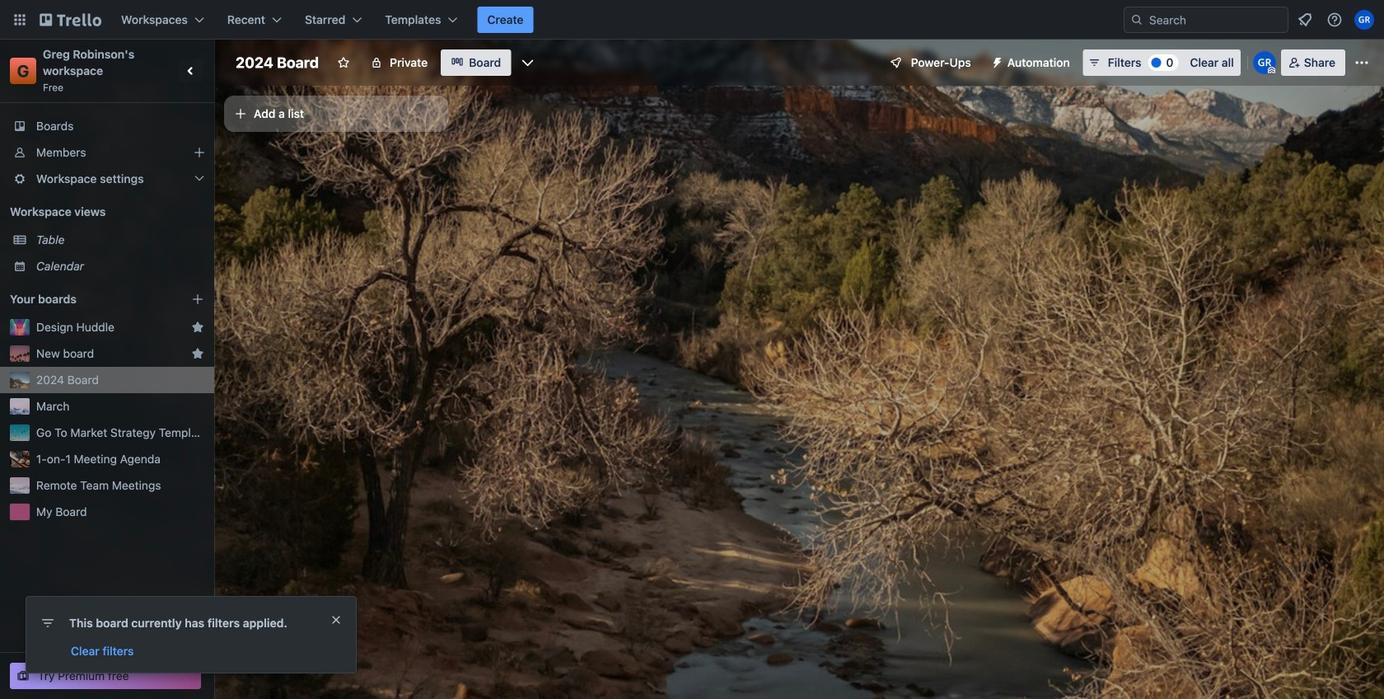 Task type: vqa. For each thing, say whether or not it's contained in the screenshot.
"sm" icon
yes



Task type: describe. For each thing, give the bounding box(es) containing it.
0 notifications image
[[1296, 10, 1316, 30]]

open information menu image
[[1327, 12, 1344, 28]]

search image
[[1131, 13, 1144, 26]]

primary element
[[0, 0, 1385, 40]]

Search field
[[1124, 7, 1289, 33]]

1 vertical spatial greg robinson (gregrobinson96) image
[[1254, 51, 1277, 74]]

2 starred icon image from the top
[[191, 347, 204, 360]]

add board image
[[191, 293, 204, 306]]



Task type: locate. For each thing, give the bounding box(es) containing it.
greg robinson (gregrobinson96) image right open information menu image
[[1355, 10, 1375, 30]]

customize views image
[[520, 54, 536, 71]]

this member is an admin of this board. image
[[1269, 67, 1276, 74]]

1 starred icon image from the top
[[191, 321, 204, 334]]

workspace navigation collapse icon image
[[180, 59, 203, 82]]

dismiss flag image
[[330, 613, 343, 627]]

sm image
[[985, 49, 1008, 73]]

starred icon image
[[191, 321, 204, 334], [191, 347, 204, 360]]

star or unstar board image
[[337, 56, 350, 69]]

1 vertical spatial starred icon image
[[191, 347, 204, 360]]

1 horizontal spatial greg robinson (gregrobinson96) image
[[1355, 10, 1375, 30]]

0 vertical spatial greg robinson (gregrobinson96) image
[[1355, 10, 1375, 30]]

greg robinson (gregrobinson96) image
[[1355, 10, 1375, 30], [1254, 51, 1277, 74]]

greg robinson (gregrobinson96) image down search field
[[1254, 51, 1277, 74]]

back to home image
[[40, 7, 101, 33]]

0 horizontal spatial greg robinson (gregrobinson96) image
[[1254, 51, 1277, 74]]

Board name text field
[[228, 49, 327, 76]]

0 vertical spatial starred icon image
[[191, 321, 204, 334]]

show menu image
[[1354, 54, 1371, 71]]

your boards with 8 items element
[[10, 289, 167, 309]]

alert
[[26, 597, 356, 673]]



